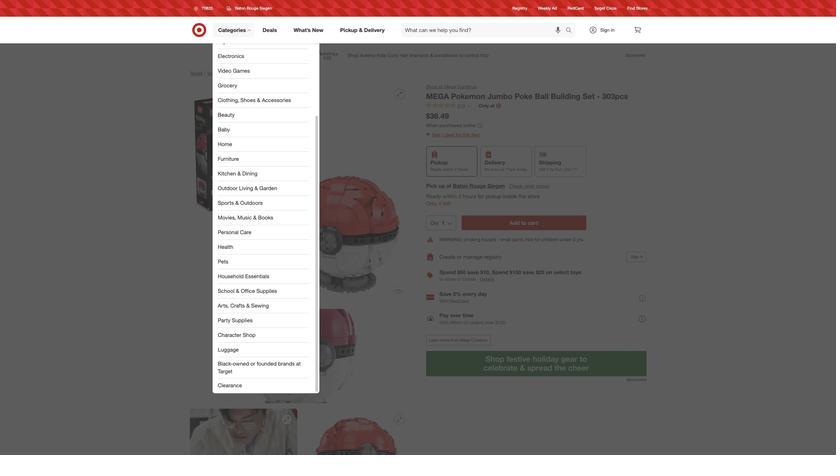 Task type: locate. For each thing, give the bounding box(es) containing it.
school & office supplies link
[[213, 284, 314, 299]]

hours up pick up at baton rouge siegen
[[458, 167, 468, 172]]

2 horizontal spatial at
[[491, 103, 495, 108]]

0 horizontal spatial spend
[[440, 269, 456, 276]]

target left video
[[190, 70, 203, 76]]

with inside 'save 5% every day with redcard'
[[440, 299, 449, 304]]

0 horizontal spatial redcard
[[450, 299, 469, 304]]

1 vertical spatial only
[[426, 201, 437, 207]]

0 vertical spatial for
[[456, 132, 462, 138]]

$100 left $25
[[510, 269, 522, 276]]

store
[[528, 193, 540, 200], [445, 277, 456, 282]]

1 vertical spatial in
[[641, 255, 644, 260]]

save
[[440, 291, 452, 298]]

on down time
[[464, 320, 469, 326]]

sports & outdoors link
[[213, 196, 314, 211]]

2 spend from the left
[[492, 269, 509, 276]]

$100
[[510, 269, 522, 276], [496, 320, 506, 326]]

over up affirm
[[451, 312, 461, 319]]

214 link
[[426, 102, 472, 110]]

baton rouge siegen button
[[453, 182, 505, 190]]

add to cart
[[510, 220, 539, 227]]

0 horizontal spatial at
[[296, 361, 301, 367]]

0 vertical spatial supplies
[[257, 288, 277, 295]]

for right "not"
[[535, 237, 541, 243]]

1 vertical spatial pickup
[[431, 159, 448, 166]]

pickup inside the pickup ready within 2 hours
[[431, 159, 448, 166]]

1 horizontal spatial sign in
[[632, 255, 644, 260]]

2 inside "ready within 2 hours for pickup inside the store only 4 left"
[[459, 193, 462, 200]]

baton
[[235, 6, 246, 11], [453, 183, 468, 189]]

1 horizontal spatial over
[[485, 320, 494, 326]]

only
[[479, 103, 489, 108], [426, 201, 437, 207]]

see 1 deal for this item link
[[426, 130, 647, 140]]

target inside black-owned or founded brands at target
[[218, 368, 233, 375]]

2 save from the left
[[523, 269, 535, 276]]

save
[[468, 269, 479, 276], [523, 269, 535, 276]]

0 vertical spatial advertisement region
[[185, 47, 652, 63]]

1 vertical spatial $100
[[496, 320, 506, 326]]

when
[[426, 122, 439, 128]]

for inside "ready within 2 hours for pickup inside the store only 4 left"
[[478, 193, 484, 200]]

baton right the up
[[453, 183, 468, 189]]

baton up 'categories' link
[[235, 6, 246, 11]]

0 vertical spatial hours
[[458, 167, 468, 172]]

toys link
[[213, 34, 314, 49], [207, 70, 216, 76]]

1 vertical spatial siegen
[[488, 183, 505, 189]]

0 horizontal spatial over
[[451, 312, 461, 319]]

1 vertical spatial toys link
[[207, 70, 216, 76]]

1 vertical spatial rouge
[[470, 183, 486, 189]]

2 with from the top
[[440, 320, 449, 326]]

0 vertical spatial $100
[[510, 269, 522, 276]]

2 horizontal spatial target
[[595, 6, 606, 11]]

0 vertical spatial target
[[595, 6, 606, 11]]

0 vertical spatial redcard
[[568, 6, 584, 11]]

2 up pick up at baton rouge siegen
[[455, 167, 457, 172]]

affirm
[[450, 320, 463, 326]]

1 vertical spatial store
[[445, 277, 456, 282]]

pick
[[426, 183, 437, 189]]

in
[[611, 27, 615, 33], [641, 255, 644, 260]]

within up "left"
[[443, 193, 457, 200]]

1 horizontal spatial mega
[[460, 338, 470, 343]]

1 vertical spatial supplies
[[232, 317, 253, 324]]

circle
[[607, 6, 617, 11]]

0 horizontal spatial sign in
[[601, 27, 615, 33]]

0 vertical spatial on
[[546, 269, 553, 276]]

1 horizontal spatial store
[[528, 193, 540, 200]]

0 horizontal spatial baton
[[235, 6, 246, 11]]

sponsored
[[627, 378, 647, 383]]

0 vertical spatial store
[[528, 193, 540, 200]]

building left set
[[551, 92, 581, 101]]

construx down the orders
[[472, 338, 488, 343]]

shipping get it by sun, dec 17
[[539, 159, 578, 172]]

pickup for ready
[[431, 159, 448, 166]]

pets
[[218, 259, 229, 265]]

0 vertical spatial pickup
[[340, 27, 358, 33]]

1 horizontal spatial rouge
[[470, 183, 486, 189]]

for down baton rouge siegen button
[[478, 193, 484, 200]]

add
[[510, 220, 520, 227]]

ready up 4
[[426, 193, 442, 200]]

at down jumbo
[[491, 103, 495, 108]]

within
[[443, 167, 454, 172], [443, 193, 457, 200]]

1 vertical spatial -
[[498, 237, 499, 243]]

- right set
[[597, 92, 601, 101]]

1 vertical spatial sign
[[632, 255, 640, 260]]

ready up the pick
[[431, 167, 442, 172]]

0 horizontal spatial on
[[464, 320, 469, 326]]

1 vertical spatial sign in
[[632, 255, 644, 260]]

siegen up "pickup"
[[488, 183, 505, 189]]

1 horizontal spatial delivery
[[485, 159, 506, 166]]

check
[[510, 183, 523, 189]]

pickup for &
[[340, 27, 358, 33]]

1 horizontal spatial save
[[523, 269, 535, 276]]

what's new link
[[288, 23, 332, 37]]

at
[[491, 103, 495, 108], [447, 183, 452, 189], [296, 361, 301, 367]]

construx up pokemon
[[458, 84, 477, 90]]

crafts
[[231, 303, 245, 309]]

kitchen
[[218, 170, 236, 177]]

0 vertical spatial with
[[440, 299, 449, 304]]

over right the orders
[[485, 320, 494, 326]]

books
[[258, 214, 274, 221]]

2 vertical spatial target
[[218, 368, 233, 375]]

new
[[312, 27, 324, 33]]

sports
[[218, 200, 234, 206]]

siegen up deals
[[260, 6, 272, 11]]

home link
[[213, 137, 314, 152]]

1 save from the left
[[468, 269, 479, 276]]

1 horizontal spatial at
[[447, 183, 452, 189]]

1 horizontal spatial siegen
[[488, 183, 505, 189]]

redcard right ad
[[568, 6, 584, 11]]

shop inside shop all mega construx mega pokemon jumbo poke ball building set - 303pcs
[[426, 84, 437, 90]]

baby
[[218, 126, 230, 133]]

purchased
[[440, 122, 462, 128]]

arts, crafts & sewing link
[[213, 299, 314, 314]]

2 vertical spatial at
[[296, 361, 301, 367]]

target circle link
[[595, 5, 617, 11]]

1 horizontal spatial /
[[218, 70, 219, 76]]

delivery inside delivery as soon as 11am today
[[485, 159, 506, 166]]

1 horizontal spatial in
[[641, 255, 644, 260]]

office
[[241, 288, 255, 295]]

within up the up
[[443, 167, 454, 172]]

1 vertical spatial for
[[478, 193, 484, 200]]

1 horizontal spatial supplies
[[257, 288, 277, 295]]

select
[[554, 269, 569, 276]]

0 vertical spatial shop
[[426, 84, 437, 90]]

target link
[[190, 70, 203, 76]]

pickup right the new
[[340, 27, 358, 33]]

supplies down "household essentials" link
[[257, 288, 277, 295]]

1 horizontal spatial shop
[[426, 84, 437, 90]]

pay
[[440, 312, 449, 319]]

sign inside button
[[632, 255, 640, 260]]

delivery as soon as 11am today
[[485, 159, 527, 172]]

1 vertical spatial delivery
[[485, 159, 506, 166]]

construx inside button
[[472, 338, 488, 343]]

hours down pick up at baton rouge siegen
[[463, 193, 477, 200]]

personal care
[[218, 229, 252, 236]]

choking
[[464, 237, 481, 243]]

rouge up "ready within 2 hours for pickup inside the store only 4 left"
[[470, 183, 486, 189]]

0 vertical spatial within
[[443, 167, 454, 172]]

2 down pick up at baton rouge siegen
[[459, 193, 462, 200]]

personal
[[218, 229, 239, 236]]

weekly ad
[[538, 6, 557, 11]]

0 horizontal spatial mega
[[445, 84, 457, 90]]

at right the up
[[447, 183, 452, 189]]

1 horizontal spatial on
[[546, 269, 553, 276]]

clearance
[[218, 383, 242, 389]]

1 vertical spatial or
[[457, 277, 462, 282]]

or right owned
[[251, 361, 256, 367]]

1 horizontal spatial -
[[597, 92, 601, 101]]

deals
[[263, 27, 277, 33]]

hazard
[[482, 237, 496, 243]]

target down black-
[[218, 368, 233, 375]]

only down pokemon
[[479, 103, 489, 108]]

or down $50
[[457, 277, 462, 282]]

at right brands
[[296, 361, 301, 367]]

- inside shop all mega construx mega pokemon jumbo poke ball building set - 303pcs
[[597, 92, 601, 101]]

target for target circle
[[595, 6, 606, 11]]

1 horizontal spatial sign
[[632, 255, 640, 260]]

target / toys / building sets & blocks
[[190, 70, 268, 76]]

brands
[[278, 361, 295, 367]]

with down save
[[440, 299, 449, 304]]

as
[[485, 167, 490, 172]]

1 horizontal spatial spend
[[492, 269, 509, 276]]

0 horizontal spatial toys
[[207, 70, 216, 76]]

1 horizontal spatial target
[[218, 368, 233, 375]]

/ right target link
[[204, 70, 206, 76]]

all
[[439, 84, 443, 90]]

mega
[[445, 84, 457, 90], [460, 338, 470, 343]]

shop right "character"
[[243, 332, 256, 339]]

1 vertical spatial construx
[[472, 338, 488, 343]]

luggage
[[218, 347, 239, 353]]

target
[[595, 6, 606, 11], [190, 70, 203, 76], [218, 368, 233, 375]]

manage
[[464, 254, 483, 260]]

1 vertical spatial on
[[464, 320, 469, 326]]

store down check other stores button
[[528, 193, 540, 200]]

pickup up the up
[[431, 159, 448, 166]]

supplies down arts, crafts & sewing
[[232, 317, 253, 324]]

toys down categories
[[218, 38, 229, 45]]

on right $25
[[546, 269, 553, 276]]

0 vertical spatial mega
[[445, 84, 457, 90]]

only left 4
[[426, 201, 437, 207]]

household
[[218, 273, 244, 280]]

owned
[[233, 361, 249, 367]]

1 spend from the left
[[440, 269, 456, 276]]

today
[[517, 167, 527, 172]]

in inside button
[[641, 255, 644, 260]]

1 vertical spatial target
[[190, 70, 203, 76]]

shop left the all
[[426, 84, 437, 90]]

$100 right the orders
[[496, 320, 506, 326]]

save left $25
[[523, 269, 535, 276]]

1 horizontal spatial redcard
[[568, 6, 584, 11]]

store inside "ready within 2 hours for pickup inside the store only 4 left"
[[528, 193, 540, 200]]

redcard down "5%"
[[450, 299, 469, 304]]

the
[[519, 193, 527, 200]]

0 vertical spatial delivery
[[364, 27, 385, 33]]

target left 'circle'
[[595, 6, 606, 11]]

/ up grocery
[[218, 70, 219, 76]]

0 vertical spatial building
[[220, 70, 237, 76]]

building up grocery
[[220, 70, 237, 76]]

spend up the in-
[[440, 269, 456, 276]]

1 horizontal spatial for
[[478, 193, 484, 200]]

rouge up deals link
[[247, 6, 259, 11]]

toys left video
[[207, 70, 216, 76]]

0 vertical spatial 2
[[455, 167, 457, 172]]

advertisement region
[[185, 47, 652, 63], [426, 352, 647, 377]]

orders
[[471, 320, 484, 326]]

only at
[[479, 103, 495, 108]]

2
[[455, 167, 457, 172], [459, 193, 462, 200]]

sewing
[[251, 303, 269, 309]]

0 horizontal spatial store
[[445, 277, 456, 282]]

214
[[458, 103, 466, 108]]

0 vertical spatial construx
[[458, 84, 477, 90]]

redcard inside 'save 5% every day with redcard'
[[450, 299, 469, 304]]

1 horizontal spatial toys
[[218, 38, 229, 45]]

toys
[[571, 269, 582, 276]]

mega right the all
[[445, 84, 457, 90]]

303pcs
[[603, 92, 629, 101]]

learn
[[429, 338, 440, 343]]

1 vertical spatial ready
[[426, 193, 442, 200]]

with down the pay
[[440, 320, 449, 326]]

video games link
[[213, 64, 314, 79]]

0 vertical spatial baton
[[235, 6, 246, 11]]

spend $50 save $10, spend $100 save $25 on select toys link
[[440, 269, 582, 276]]

pickup & delivery
[[340, 27, 385, 33]]

image gallery element
[[190, 84, 410, 456]]

for left this
[[456, 132, 462, 138]]

0 vertical spatial -
[[597, 92, 601, 101]]

on inside pay over time with affirm on orders over $100
[[464, 320, 469, 326]]

0 horizontal spatial delivery
[[364, 27, 385, 33]]

mega pokemon jumbo poke ball building set - 303pcs, 1 of 7 image
[[190, 84, 410, 304]]

pickup
[[486, 193, 502, 200]]

1 with from the top
[[440, 299, 449, 304]]

- left 'small'
[[498, 237, 499, 243]]

store up save
[[445, 277, 456, 282]]

0 horizontal spatial siegen
[[260, 6, 272, 11]]

1 horizontal spatial building
[[551, 92, 581, 101]]

0 horizontal spatial shop
[[243, 332, 256, 339]]

2 horizontal spatial for
[[535, 237, 541, 243]]

spend up details
[[492, 269, 509, 276]]

2 vertical spatial for
[[535, 237, 541, 243]]

pickup & delivery link
[[335, 23, 393, 37]]

sets
[[239, 70, 248, 76]]

save up online
[[468, 269, 479, 276]]

sign
[[601, 27, 610, 33], [632, 255, 640, 260]]

$10,
[[481, 269, 491, 276]]

0 horizontal spatial save
[[468, 269, 479, 276]]

1 vertical spatial mega
[[460, 338, 470, 343]]

redcard link
[[568, 5, 584, 11]]

or right create
[[457, 254, 462, 260]]

toys link down deals
[[213, 34, 314, 49]]

toys link left video
[[207, 70, 216, 76]]

0 horizontal spatial /
[[204, 70, 206, 76]]

1 vertical spatial redcard
[[450, 299, 469, 304]]

0 vertical spatial in
[[611, 27, 615, 33]]

mega right from
[[460, 338, 470, 343]]

0 horizontal spatial only
[[426, 201, 437, 207]]

what's
[[294, 27, 311, 33]]

1 vertical spatial with
[[440, 320, 449, 326]]

delivery inside 'pickup & delivery' link
[[364, 27, 385, 33]]



Task type: vqa. For each thing, say whether or not it's contained in the screenshot.
22 to the middle
no



Task type: describe. For each thing, give the bounding box(es) containing it.
parts.
[[513, 237, 525, 243]]

party
[[218, 317, 231, 324]]

4
[[439, 201, 442, 207]]

categories link
[[213, 23, 254, 37]]

games
[[233, 68, 250, 74]]

for inside 'link'
[[456, 132, 462, 138]]

3
[[573, 237, 576, 243]]

character shop
[[218, 332, 256, 339]]

household essentials
[[218, 273, 269, 280]]

clearance link
[[213, 379, 314, 393]]

target for target / toys / building sets & blocks
[[190, 70, 203, 76]]

0 horizontal spatial supplies
[[232, 317, 253, 324]]

health
[[218, 244, 233, 251]]

baton rouge siegen button
[[223, 2, 277, 14]]

1 horizontal spatial baton
[[453, 183, 468, 189]]

or inside black-owned or founded brands at target
[[251, 361, 256, 367]]

create
[[440, 254, 456, 260]]

only inside "ready within 2 hours for pickup inside the store only 4 left"
[[426, 201, 437, 207]]

$100 inside pay over time with affirm on orders over $100
[[496, 320, 506, 326]]

shop all mega construx mega pokemon jumbo poke ball building set - 303pcs
[[426, 84, 629, 101]]

shoes
[[241, 97, 256, 104]]

mega pokemon jumbo poke ball building set - 303pcs, 2 of 7, play video image
[[190, 309, 410, 404]]

learn more from mega construx
[[429, 338, 488, 343]]

character shop link
[[213, 328, 314, 343]]

$25
[[536, 269, 545, 276]]

what's new
[[294, 27, 324, 33]]

luggage link
[[213, 343, 314, 358]]

garden
[[260, 185, 277, 192]]

registry
[[513, 6, 528, 11]]

online
[[463, 122, 476, 128]]

$50
[[458, 269, 466, 276]]

0 vertical spatial sign
[[601, 27, 610, 33]]

mega inside shop all mega construx mega pokemon jumbo poke ball building set - 303pcs
[[445, 84, 457, 90]]

with inside pay over time with affirm on orders over $100
[[440, 320, 449, 326]]

within inside "ready within 2 hours for pickup inside the store only 4 left"
[[443, 193, 457, 200]]

see
[[432, 132, 441, 138]]

pay over time with affirm on orders over $100
[[440, 312, 506, 326]]

cart
[[528, 220, 539, 227]]

party supplies link
[[213, 314, 314, 328]]

under
[[560, 237, 572, 243]]

$100 inside spend $50 save $10, spend $100 save $25 on select toys in-store or online ∙ details
[[510, 269, 522, 276]]

founded
[[257, 361, 277, 367]]

weekly ad link
[[538, 5, 557, 11]]

grocery
[[218, 82, 237, 89]]

0 horizontal spatial building
[[220, 70, 237, 76]]

search button
[[563, 23, 579, 39]]

clothing, shoes & accessories
[[218, 97, 291, 104]]

warning: choking hazard - small parts. not for children under 3 yrs.
[[440, 237, 585, 243]]

target circle
[[595, 6, 617, 11]]

time
[[463, 312, 474, 319]]

beauty
[[218, 112, 235, 118]]

mega inside button
[[460, 338, 470, 343]]

2 / from the left
[[218, 70, 219, 76]]

within inside the pickup ready within 2 hours
[[443, 167, 454, 172]]

get
[[539, 167, 546, 172]]

0 vertical spatial sign in
[[601, 27, 615, 33]]

pets link
[[213, 255, 314, 270]]

soon
[[491, 167, 500, 172]]

children
[[542, 237, 559, 243]]

outdoor living & garden
[[218, 185, 277, 192]]

ready inside "ready within 2 hours for pickup inside the store only 4 left"
[[426, 193, 442, 200]]

2 inside the pickup ready within 2 hours
[[455, 167, 457, 172]]

learn more from mega construx button
[[426, 336, 491, 346]]

store inside spend $50 save $10, spend $100 save $25 on select toys in-store or online ∙ details
[[445, 277, 456, 282]]

deal
[[446, 132, 455, 138]]

building inside shop all mega construx mega pokemon jumbo poke ball building set - 303pcs
[[551, 92, 581, 101]]

weekly
[[538, 6, 551, 11]]

school & office supplies
[[218, 288, 277, 295]]

when purchased online
[[426, 122, 476, 128]]

video games
[[218, 68, 250, 74]]

hours inside "ready within 2 hours for pickup inside the store only 4 left"
[[463, 193, 477, 200]]

furniture link
[[213, 152, 314, 167]]

1 horizontal spatial only
[[479, 103, 489, 108]]

mega pokemon jumbo poke ball building set - 303pcs, 3 of 7 image
[[190, 409, 297, 456]]

care
[[240, 229, 252, 236]]

pick up at baton rouge siegen
[[426, 183, 505, 189]]

clothing,
[[218, 97, 239, 104]]

deals link
[[257, 23, 286, 37]]

or inside spend $50 save $10, spend $100 save $25 on select toys in-store or online ∙ details
[[457, 277, 462, 282]]

outdoor living & garden link
[[213, 181, 314, 196]]

What can we help you find? suggestions appear below search field
[[401, 23, 568, 37]]

1 vertical spatial over
[[485, 320, 494, 326]]

0 vertical spatial or
[[457, 254, 462, 260]]

1 / from the left
[[204, 70, 206, 76]]

categories
[[218, 27, 246, 33]]

check other stores button
[[509, 183, 550, 190]]

this
[[463, 132, 470, 138]]

rouge inside dropdown button
[[247, 6, 259, 11]]

ready inside the pickup ready within 2 hours
[[431, 167, 442, 172]]

dining
[[243, 170, 258, 177]]

not
[[526, 237, 534, 243]]

0 horizontal spatial in
[[611, 27, 615, 33]]

every
[[463, 291, 477, 298]]

0 horizontal spatial -
[[498, 237, 499, 243]]

day
[[478, 291, 487, 298]]

baton inside baton rouge siegen dropdown button
[[235, 6, 246, 11]]

construx inside shop all mega construx mega pokemon jumbo poke ball building set - 303pcs
[[458, 84, 477, 90]]

personal care link
[[213, 225, 314, 240]]

0 vertical spatial over
[[451, 312, 461, 319]]

warning:
[[440, 237, 463, 243]]

ball
[[535, 92, 549, 101]]

siegen inside dropdown button
[[260, 6, 272, 11]]

1 vertical spatial at
[[447, 183, 452, 189]]

11am
[[506, 167, 516, 172]]

registry
[[484, 254, 502, 260]]

character
[[218, 332, 242, 339]]

sign in button
[[627, 252, 647, 263]]

shop inside "link"
[[243, 332, 256, 339]]

mega pokemon jumbo poke ball building set - 303pcs, 4 of 7 image
[[303, 409, 410, 456]]

check other stores
[[510, 183, 550, 189]]

17
[[573, 167, 578, 172]]

shipping
[[539, 159, 562, 166]]

1
[[442, 132, 445, 138]]

movies, music & books link
[[213, 211, 314, 225]]

electronics
[[218, 53, 244, 59]]

5%
[[454, 291, 462, 298]]

sign in inside button
[[632, 255, 644, 260]]

outdoor
[[218, 185, 238, 192]]

0 vertical spatial toys link
[[213, 34, 314, 49]]

health link
[[213, 240, 314, 255]]

details button
[[480, 276, 495, 283]]

movies, music & books
[[218, 214, 274, 221]]

stores
[[537, 183, 550, 189]]

living
[[239, 185, 253, 192]]

hours inside the pickup ready within 2 hours
[[458, 167, 468, 172]]

at inside black-owned or founded brands at target
[[296, 361, 301, 367]]

details
[[480, 277, 495, 282]]

movies,
[[218, 214, 236, 221]]

black-owned or founded brands at target link
[[213, 358, 314, 379]]

yrs.
[[577, 237, 585, 243]]

on inside spend $50 save $10, spend $100 save $25 on select toys in-store or online ∙ details
[[546, 269, 553, 276]]

kitchen & dining link
[[213, 167, 314, 181]]

1 vertical spatial advertisement region
[[426, 352, 647, 377]]



